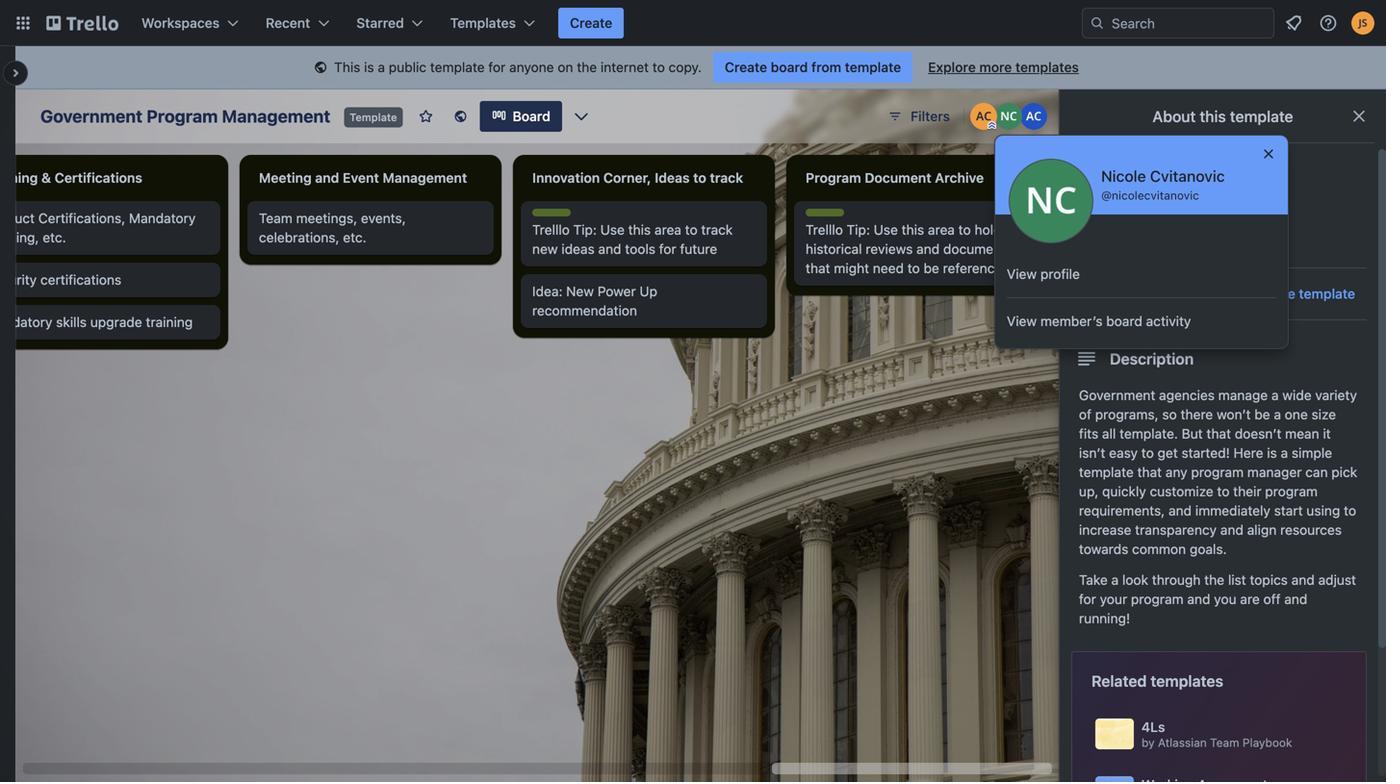 Task type: describe. For each thing, give the bounding box(es) containing it.
trelllo tip: use this area to track new ideas and tools for future link
[[533, 221, 756, 259]]

program inside "take a look through the list topics and adjust for your program and you are off and running!"
[[1132, 592, 1184, 608]]

0 horizontal spatial is
[[364, 59, 374, 75]]

playbook
[[1243, 737, 1293, 750]]

templates button
[[439, 8, 547, 39]]

john smith (johnsmith38824343) image
[[1352, 12, 1375, 35]]

0 vertical spatial for
[[489, 59, 506, 75]]

a left one at the bottom of the page
[[1275, 407, 1282, 423]]

nicole cvitanovic (nicolecvitanovic) image
[[1009, 159, 1094, 244]]

for inside "take a look through the list topics and adjust for your program and you are off and running!"
[[1080, 592, 1097, 608]]

member's
[[1041, 313, 1103, 329]]

1k
[[1099, 286, 1115, 301]]

size
[[1312, 407, 1337, 423]]

amy
[[1137, 199, 1170, 217]]

a left public
[[378, 59, 385, 75]]

programs,
[[1096, 407, 1159, 423]]

fits
[[1080, 426, 1099, 442]]

ideas
[[562, 241, 595, 257]]

star or unstar board image
[[419, 109, 434, 124]]

public image
[[453, 109, 469, 124]]

goals.
[[1190, 542, 1228, 558]]

use for reviews
[[874, 222, 898, 238]]

and down immediately
[[1221, 522, 1244, 538]]

running!
[[1080, 611, 1131, 627]]

create board from template
[[725, 59, 902, 75]]

align
[[1248, 522, 1277, 538]]

tip: for ideas
[[574, 222, 597, 238]]

pick
[[1332, 465, 1358, 481]]

explore more templates
[[929, 59, 1080, 75]]

innovation corner, ideas to track
[[533, 170, 744, 186]]

celebrations,
[[259, 230, 340, 246]]

corner,
[[604, 170, 652, 186]]

program inside "board name" 'text box'
[[147, 106, 218, 127]]

nicole cvitanovic @ nicolecvitanovic
[[1102, 167, 1226, 202]]

take
[[1080, 573, 1108, 588]]

idea:
[[533, 284, 563, 300]]

2 horizontal spatial program
[[1266, 484, 1318, 500]]

to up immediately
[[1218, 484, 1230, 500]]

transparency
[[1136, 522, 1217, 538]]

nicole
[[1102, 167, 1147, 185]]

Board name text field
[[31, 101, 340, 132]]

future
[[680, 241, 718, 257]]

track inside trello tip trelllo tip: use this area to track new ideas and tools for future
[[702, 222, 733, 238]]

0 notifications image
[[1283, 12, 1306, 35]]

template.
[[1120, 426, 1179, 442]]

government agencies manage a wide variety of programs, so there won't be a one size fits all template. but that doesn't mean it isn't easy to get started!  here is a simple template that any program manager can pick up, quickly customize to their program requirements, and immediately start using to increase transparency and align resources towards common goals.
[[1080, 388, 1358, 558]]

might
[[834, 261, 870, 276]]

related templates
[[1092, 673, 1224, 691]]

for inside trello tip trelllo tip: use this area to track new ideas and tools for future
[[659, 241, 677, 257]]

topics
[[1250, 573, 1289, 588]]

simple
[[1292, 445, 1333, 461]]

event
[[343, 170, 379, 186]]

start
[[1275, 503, 1304, 519]]

tip for reviews
[[840, 210, 858, 223]]

wide
[[1283, 388, 1312, 404]]

and down customize
[[1169, 503, 1192, 519]]

workspaces button
[[130, 8, 250, 39]]

it
[[1324, 426, 1332, 442]]

quickly
[[1103, 484, 1147, 500]]

templates inside explore more templates link
[[1016, 59, 1080, 75]]

list
[[1229, 573, 1247, 588]]

there
[[1181, 407, 1214, 423]]

and inside trello tip trelllo tip: use this area to track new ideas and tools for future
[[599, 241, 622, 257]]

board link
[[480, 101, 562, 132]]

activity
[[1147, 313, 1192, 329]]

meetings,
[[296, 210, 357, 226]]

0 horizontal spatial the
[[577, 59, 597, 75]]

template inside government agencies manage a wide variety of programs, so there won't be a one size fits all template. but that doesn't mean it isn't easy to get started!  here is a simple template that any program manager can pick up, quickly customize to their program requirements, and immediately start using to increase transparency and align resources towards common goals.
[[1080, 465, 1134, 481]]

any
[[1166, 465, 1188, 481]]

look
[[1123, 573, 1149, 588]]

amy campbell (amycampbell) image
[[971, 103, 998, 130]]

recent button
[[254, 8, 341, 39]]

search image
[[1090, 15, 1106, 31]]

and left you
[[1188, 592, 1211, 608]]

cvitanovic
[[1151, 167, 1226, 185]]

2 horizontal spatial that
[[1207, 426, 1232, 442]]

share template button
[[1232, 284, 1356, 304]]

customize views image
[[572, 107, 591, 126]]

amy campbell (amycampbell26) image
[[1021, 103, 1048, 130]]

primary element
[[0, 0, 1387, 46]]

trello for trelllo tip: use this area to track new ideas and tools for future
[[533, 210, 564, 223]]

to right need
[[908, 261, 920, 276]]

nicole cvitanovic (nicolecvitanovic) image
[[996, 103, 1023, 130]]

team inside team meetings, events, celebrations, etc.
[[259, 210, 293, 226]]

requirements,
[[1080, 503, 1166, 519]]

0 horizontal spatial board
[[771, 59, 808, 75]]

trello tip trelllo tip: use this area to hold historical reviews and documents that might need to be referenced
[[806, 210, 1013, 276]]

to right using
[[1345, 503, 1357, 519]]

this for trelllo tip: use this area to track new ideas and tools for future
[[629, 222, 651, 238]]

management inside "board name" 'text box'
[[222, 106, 331, 127]]

tip: for reviews
[[847, 222, 871, 238]]

events,
[[361, 210, 406, 226]]

template
[[350, 111, 397, 124]]

documents
[[944, 241, 1013, 257]]

4ls
[[1142, 720, 1166, 736]]

program inside text field
[[806, 170, 862, 186]]

view for view member's board activity
[[1007, 313, 1037, 329]]

and right 'off'
[[1285, 592, 1308, 608]]

track inside text box
[[710, 170, 744, 186]]

area for tools
[[655, 222, 682, 238]]

trelllo for historical
[[806, 222, 843, 238]]

from
[[812, 59, 842, 75]]

government program management
[[40, 106, 331, 127]]

create board from template link
[[714, 52, 913, 83]]

variety
[[1316, 388, 1358, 404]]

share template
[[1259, 286, 1356, 302]]

this is a public template for anyone on the internet to copy.
[[334, 59, 702, 75]]

all
[[1103, 426, 1117, 442]]

your
[[1101, 592, 1128, 608]]

meeting and event management
[[259, 170, 467, 186]]

team meetings, events, celebrations, etc. link
[[259, 209, 483, 248]]

amy campbell link
[[1137, 199, 1243, 217]]

1 horizontal spatial that
[[1138, 465, 1163, 481]]

new
[[533, 241, 558, 257]]

the inside "take a look through the list topics and adjust for your program and you are off and running!"
[[1205, 573, 1225, 588]]

government for government program management
[[40, 106, 143, 127]]

templates
[[450, 15, 516, 31]]

atlassian
[[1159, 737, 1208, 750]]

1 vertical spatial board
[[1107, 313, 1143, 329]]

board admins
[[1110, 163, 1211, 182]]

historical
[[806, 241, 863, 257]]

and inside trello tip trelllo tip: use this area to hold historical reviews and documents that might need to be referenced
[[917, 241, 940, 257]]

open information menu image
[[1319, 13, 1339, 33]]

but
[[1182, 426, 1204, 442]]

you
[[1215, 592, 1237, 608]]

common
[[1133, 542, 1187, 558]]

trelllo for new
[[533, 222, 570, 238]]

a inside "take a look through the list topics and adjust for your program and you are off and running!"
[[1112, 573, 1119, 588]]

meeting
[[259, 170, 312, 186]]

recent
[[266, 15, 310, 31]]

Search field
[[1106, 9, 1274, 38]]

template up public image
[[430, 59, 485, 75]]

view for view profile
[[1007, 266, 1037, 282]]

color: lime, title: "trello tip" element for trelllo tip: use this area to track new ideas and tools for future
[[533, 209, 584, 223]]

template right from
[[845, 59, 902, 75]]

referenced
[[943, 261, 1011, 276]]

starred
[[357, 15, 404, 31]]

to left "hold"
[[959, 222, 971, 238]]

trelllo tip: use this area to hold historical reviews and documents that might need to be referenced link
[[806, 221, 1030, 278]]

up
[[640, 284, 658, 300]]

board for board admins
[[1110, 163, 1154, 182]]



Task type: locate. For each thing, give the bounding box(es) containing it.
0 horizontal spatial create
[[570, 15, 613, 31]]

government inside "board name" 'text box'
[[40, 106, 143, 127]]

1 horizontal spatial program
[[1192, 465, 1244, 481]]

is inside government agencies manage a wide variety of programs, so there won't be a one size fits all template. but that doesn't mean it isn't easy to get started!  here is a simple template that any program manager can pick up, quickly customize to their program requirements, and immediately start using to increase transparency and align resources towards common goals.
[[1268, 445, 1278, 461]]

trelllo inside trello tip trelllo tip: use this area to track new ideas and tools for future
[[533, 222, 570, 238]]

admins
[[1157, 163, 1211, 182]]

team right the atlassian
[[1211, 737, 1240, 750]]

create inside button
[[570, 15, 613, 31]]

2 tip from the left
[[840, 210, 858, 223]]

0 horizontal spatial templates
[[1016, 59, 1080, 75]]

program down started!
[[1192, 465, 1244, 481]]

be
[[924, 261, 940, 276], [1255, 407, 1271, 423]]

new
[[567, 284, 594, 300]]

1 horizontal spatial use
[[874, 222, 898, 238]]

0 horizontal spatial tip
[[567, 210, 584, 223]]

power
[[598, 284, 636, 300]]

view left profile
[[1007, 266, 1037, 282]]

create
[[570, 15, 613, 31], [725, 59, 768, 75]]

1 use from the left
[[601, 222, 625, 238]]

program
[[147, 106, 218, 127], [806, 170, 862, 186]]

for left anyone
[[489, 59, 506, 75]]

None text field
[[0, 163, 221, 194]]

0 horizontal spatial team
[[259, 210, 293, 226]]

0 vertical spatial create
[[570, 15, 613, 31]]

mean
[[1286, 426, 1320, 442]]

color: lime, title: "trello tip" element for trelllo tip: use this area to hold historical reviews and documents that might need to be referenced
[[806, 209, 858, 223]]

0 horizontal spatial color: lime, title: "trello tip" element
[[533, 209, 584, 223]]

create for create
[[570, 15, 613, 31]]

1 vertical spatial is
[[1268, 445, 1278, 461]]

archive
[[935, 170, 984, 186]]

template down isn't
[[1080, 465, 1134, 481]]

this inside trello tip trelllo tip: use this area to track new ideas and tools for future
[[629, 222, 651, 238]]

and inside text box
[[315, 170, 339, 186]]

be right need
[[924, 261, 940, 276]]

management up events,
[[383, 170, 467, 186]]

1 vertical spatial track
[[702, 222, 733, 238]]

ideas
[[655, 170, 690, 186]]

is right this
[[364, 59, 374, 75]]

1 vertical spatial program
[[1266, 484, 1318, 500]]

description
[[1110, 350, 1194, 368]]

1 tip from the left
[[567, 210, 584, 223]]

agencies
[[1160, 388, 1215, 404]]

hold
[[975, 222, 1002, 238]]

filters
[[911, 108, 951, 124]]

management up meeting
[[222, 106, 331, 127]]

government
[[40, 106, 143, 127], [1080, 388, 1156, 404]]

0 horizontal spatial area
[[655, 222, 682, 238]]

for down take
[[1080, 592, 1097, 608]]

0 horizontal spatial government
[[40, 106, 143, 127]]

manage
[[1219, 388, 1269, 404]]

2 view from the top
[[1007, 313, 1037, 329]]

this
[[1200, 107, 1227, 126], [629, 222, 651, 238], [902, 222, 925, 238]]

to left copy.
[[653, 59, 665, 75]]

public
[[389, 59, 427, 75]]

2 vertical spatial for
[[1080, 592, 1097, 608]]

1 horizontal spatial is
[[1268, 445, 1278, 461]]

1 vertical spatial templates
[[1151, 673, 1224, 691]]

Innovation Corner, Ideas to track text field
[[521, 163, 768, 194]]

trello inside trello tip trelllo tip: use this area to track new ideas and tools for future
[[533, 210, 564, 223]]

1 vertical spatial management
[[383, 170, 467, 186]]

0 horizontal spatial trelllo
[[533, 222, 570, 238]]

view
[[1007, 266, 1037, 282], [1007, 313, 1037, 329]]

0 vertical spatial view
[[1007, 266, 1037, 282]]

trelllo inside trello tip trelllo tip: use this area to hold historical reviews and documents that might need to be referenced
[[806, 222, 843, 238]]

2 vertical spatial program
[[1132, 592, 1184, 608]]

is up manager
[[1268, 445, 1278, 461]]

1 horizontal spatial be
[[1255, 407, 1271, 423]]

0 horizontal spatial use
[[601, 222, 625, 238]]

program up start
[[1266, 484, 1318, 500]]

view member's board activity
[[1007, 313, 1192, 329]]

the up you
[[1205, 573, 1225, 588]]

copy.
[[669, 59, 702, 75]]

1 horizontal spatial this
[[902, 222, 925, 238]]

board for board
[[513, 108, 551, 124]]

to inside text box
[[694, 170, 707, 186]]

1 horizontal spatial for
[[659, 241, 677, 257]]

and left adjust
[[1292, 573, 1315, 588]]

view left member's
[[1007, 313, 1037, 329]]

this
[[334, 59, 361, 75]]

tip: inside trello tip trelllo tip: use this area to hold historical reviews and documents that might need to be referenced
[[847, 222, 871, 238]]

0 vertical spatial program
[[147, 106, 218, 127]]

management
[[222, 106, 331, 127], [383, 170, 467, 186]]

6.9k
[[1137, 286, 1168, 301]]

1 vertical spatial board
[[1110, 163, 1154, 182]]

create right copy.
[[725, 59, 768, 75]]

1 color: lime, title: "trello tip" element from the left
[[533, 209, 584, 223]]

0 vertical spatial be
[[924, 261, 940, 276]]

need
[[873, 261, 904, 276]]

program down workspaces
[[147, 106, 218, 127]]

related
[[1092, 673, 1147, 691]]

area up tools in the top left of the page
[[655, 222, 682, 238]]

for
[[489, 59, 506, 75], [659, 241, 677, 257], [1080, 592, 1097, 608]]

government inside government agencies manage a wide variety of programs, so there won't be a one size fits all template. but that doesn't mean it isn't easy to get started!  here is a simple template that any program manager can pick up, quickly customize to their program requirements, and immediately start using to increase transparency and align resources towards common goals.
[[1080, 388, 1156, 404]]

about this template
[[1153, 107, 1294, 126]]

0 vertical spatial the
[[577, 59, 597, 75]]

to down template.
[[1142, 445, 1155, 461]]

1 vertical spatial be
[[1255, 407, 1271, 423]]

track up future
[[702, 222, 733, 238]]

template up close image
[[1231, 107, 1294, 126]]

Meeting and Event Management text field
[[248, 163, 494, 194]]

1 area from the left
[[655, 222, 682, 238]]

1 vertical spatial create
[[725, 59, 768, 75]]

1 horizontal spatial government
[[1080, 388, 1156, 404]]

their
[[1234, 484, 1262, 500]]

trello tip trelllo tip: use this area to track new ideas and tools for future
[[533, 210, 733, 257]]

color: lime, title: "trello tip" element up the historical
[[806, 209, 858, 223]]

templates up the 4ls
[[1151, 673, 1224, 691]]

explore
[[929, 59, 976, 75]]

management inside meeting and event management text box
[[383, 170, 467, 186]]

0 horizontal spatial trello
[[533, 210, 564, 223]]

about
[[1153, 107, 1197, 126]]

2 color: lime, title: "trello tip" element from the left
[[806, 209, 858, 223]]

trello up new
[[533, 210, 564, 223]]

back to home image
[[46, 8, 118, 39]]

this member is an admin of this board. image
[[988, 121, 997, 130]]

template
[[430, 59, 485, 75], [845, 59, 902, 75], [1231, 107, 1294, 126], [1300, 286, 1356, 302], [1080, 465, 1134, 481]]

starred button
[[345, 8, 435, 39]]

up,
[[1080, 484, 1099, 500]]

1 horizontal spatial program
[[806, 170, 862, 186]]

use
[[601, 222, 625, 238], [874, 222, 898, 238]]

tip for ideas
[[567, 210, 584, 223]]

explore more templates link
[[917, 52, 1091, 83]]

here
[[1234, 445, 1264, 461]]

create up on
[[570, 15, 613, 31]]

1 vertical spatial the
[[1205, 573, 1225, 588]]

program left document
[[806, 170, 862, 186]]

innovation
[[533, 170, 600, 186]]

1 horizontal spatial board
[[1107, 313, 1143, 329]]

filters button
[[882, 101, 956, 132]]

this inside trello tip trelllo tip: use this area to hold historical reviews and documents that might need to be referenced
[[902, 222, 925, 238]]

board
[[513, 108, 551, 124], [1110, 163, 1154, 182]]

0 horizontal spatial tip:
[[574, 222, 597, 238]]

color: lime, title: "trello tip" element up new
[[533, 209, 584, 223]]

board
[[771, 59, 808, 75], [1107, 313, 1143, 329]]

of
[[1080, 407, 1092, 423]]

and left event at the top
[[315, 170, 339, 186]]

tools
[[625, 241, 656, 257]]

0 vertical spatial board
[[513, 108, 551, 124]]

2 area from the left
[[928, 222, 955, 238]]

profile
[[1041, 266, 1080, 282]]

0 horizontal spatial this
[[629, 222, 651, 238]]

area
[[655, 222, 682, 238], [928, 222, 955, 238]]

a up 'your'
[[1112, 573, 1119, 588]]

0 horizontal spatial be
[[924, 261, 940, 276]]

board down anyone
[[513, 108, 551, 124]]

use for ideas
[[601, 222, 625, 238]]

1 tip: from the left
[[574, 222, 597, 238]]

2 horizontal spatial for
[[1080, 592, 1097, 608]]

2 trello from the left
[[806, 210, 837, 223]]

that up started!
[[1207, 426, 1232, 442]]

to up future
[[685, 222, 698, 238]]

0 horizontal spatial program
[[147, 106, 218, 127]]

board up nicolecvitanovic
[[1110, 163, 1154, 182]]

this up tools in the top left of the page
[[629, 222, 651, 238]]

that down get
[[1138, 465, 1163, 481]]

Program Document Archive text field
[[795, 163, 1041, 194]]

team up celebrations,
[[259, 210, 293, 226]]

workspaces
[[142, 15, 220, 31]]

1 horizontal spatial create
[[725, 59, 768, 75]]

area for documents
[[928, 222, 955, 238]]

trelllo
[[533, 222, 570, 238], [806, 222, 843, 238]]

1 horizontal spatial board
[[1110, 163, 1154, 182]]

1 horizontal spatial management
[[383, 170, 467, 186]]

create for create board from template
[[725, 59, 768, 75]]

use up reviews
[[874, 222, 898, 238]]

a up manager
[[1281, 445, 1289, 461]]

1 horizontal spatial area
[[928, 222, 955, 238]]

1 horizontal spatial trello
[[806, 210, 837, 223]]

template inside button
[[1300, 286, 1356, 302]]

1 horizontal spatial color: lime, title: "trello tip" element
[[806, 209, 858, 223]]

won't
[[1217, 407, 1252, 423]]

resources
[[1281, 522, 1343, 538]]

1 horizontal spatial team
[[1211, 737, 1240, 750]]

immediately
[[1196, 503, 1271, 519]]

0 vertical spatial team
[[259, 210, 293, 226]]

1 vertical spatial for
[[659, 241, 677, 257]]

0 vertical spatial is
[[364, 59, 374, 75]]

0 vertical spatial board
[[771, 59, 808, 75]]

by
[[1142, 737, 1155, 750]]

be up doesn't
[[1255, 407, 1271, 423]]

2 tip: from the left
[[847, 222, 871, 238]]

track right ideas
[[710, 170, 744, 186]]

1 vertical spatial program
[[806, 170, 862, 186]]

the right on
[[577, 59, 597, 75]]

trello up the historical
[[806, 210, 837, 223]]

to right ideas
[[694, 170, 707, 186]]

1 vertical spatial government
[[1080, 388, 1156, 404]]

sm image
[[311, 59, 330, 78]]

0 vertical spatial program
[[1192, 465, 1244, 481]]

share
[[1259, 286, 1296, 302]]

this up reviews
[[902, 222, 925, 238]]

area up documents
[[928, 222, 955, 238]]

doesn't
[[1235, 426, 1282, 442]]

1 vertical spatial view
[[1007, 313, 1037, 329]]

2 vertical spatial that
[[1138, 465, 1163, 481]]

program
[[1192, 465, 1244, 481], [1266, 484, 1318, 500], [1132, 592, 1184, 608]]

close image
[[1262, 146, 1277, 162]]

color: lime, title: "trello tip" element
[[533, 209, 584, 223], [806, 209, 858, 223]]

are
[[1241, 592, 1260, 608]]

this for trelllo tip: use this area to hold historical reviews and documents that might need to be referenced
[[902, 222, 925, 238]]

1 trello from the left
[[533, 210, 564, 223]]

0 vertical spatial government
[[40, 106, 143, 127]]

2 use from the left
[[874, 222, 898, 238]]

take a look through the list topics and adjust for your program and you are off and running!
[[1080, 573, 1357, 627]]

government up the programs, at the bottom right of page
[[1080, 388, 1156, 404]]

0 vertical spatial templates
[[1016, 59, 1080, 75]]

tip inside trello tip trelllo tip: use this area to hold historical reviews and documents that might need to be referenced
[[840, 210, 858, 223]]

tip: up the historical
[[847, 222, 871, 238]]

template right share
[[1300, 286, 1356, 302]]

use down corner,
[[601, 222, 625, 238]]

be inside government agencies manage a wide variety of programs, so there won't be a one size fits all template. but that doesn't mean it isn't easy to get started!  here is a simple template that any program manager can pick up, quickly customize to their program requirements, and immediately start using to increase transparency and align resources towards common goals.
[[1255, 407, 1271, 423]]

on
[[558, 59, 574, 75]]

0 horizontal spatial for
[[489, 59, 506, 75]]

reviews
[[866, 241, 913, 257]]

4ls by atlassian team playbook
[[1142, 720, 1293, 750]]

this right about
[[1200, 107, 1227, 126]]

adjust
[[1319, 573, 1357, 588]]

1 horizontal spatial tip:
[[847, 222, 871, 238]]

0 horizontal spatial board
[[513, 108, 551, 124]]

1 horizontal spatial the
[[1205, 573, 1225, 588]]

board left from
[[771, 59, 808, 75]]

board down 1k
[[1107, 313, 1143, 329]]

anyone
[[510, 59, 554, 75]]

1 horizontal spatial tip
[[840, 210, 858, 223]]

1 trelllo from the left
[[533, 222, 570, 238]]

government for government agencies manage a wide variety of programs, so there won't be a one size fits all template. but that doesn't mean it isn't easy to get started!  here is a simple template that any program manager can pick up, quickly customize to their program requirements, and immediately start using to increase transparency and align resources towards common goals.
[[1080, 388, 1156, 404]]

use inside trello tip trelllo tip: use this area to track new ideas and tools for future
[[601, 222, 625, 238]]

program document archive
[[806, 170, 984, 186]]

team meetings, events, celebrations, etc.
[[259, 210, 406, 246]]

0 horizontal spatial management
[[222, 106, 331, 127]]

trello inside trello tip trelllo tip: use this area to hold historical reviews and documents that might need to be referenced
[[806, 210, 837, 223]]

1 vertical spatial that
[[1207, 426, 1232, 442]]

0 vertical spatial management
[[222, 106, 331, 127]]

tip: up ideas
[[574, 222, 597, 238]]

2 horizontal spatial this
[[1200, 107, 1227, 126]]

trelllo up new
[[533, 222, 570, 238]]

idea: new power up recommendation link
[[533, 282, 756, 321]]

1 horizontal spatial templates
[[1151, 673, 1224, 691]]

tip: inside trello tip trelllo tip: use this area to track new ideas and tools for future
[[574, 222, 597, 238]]

1 horizontal spatial trelllo
[[806, 222, 843, 238]]

a left the wide
[[1272, 388, 1279, 404]]

off
[[1264, 592, 1281, 608]]

using
[[1307, 503, 1341, 519]]

amy campbell (amycampbell) image
[[1078, 200, 1126, 248]]

1 vertical spatial team
[[1211, 737, 1240, 750]]

0 horizontal spatial that
[[806, 261, 831, 276]]

trelllo up the historical
[[806, 222, 843, 238]]

tip inside trello tip trelllo tip: use this area to track new ideas and tools for future
[[567, 210, 584, 223]]

area inside trello tip trelllo tip: use this area to hold historical reviews and documents that might need to be referenced
[[928, 222, 955, 238]]

government down back to home image
[[40, 106, 143, 127]]

0 horizontal spatial program
[[1132, 592, 1184, 608]]

to inside trello tip trelllo tip: use this area to track new ideas and tools for future
[[685, 222, 698, 238]]

team inside 4ls by atlassian team playbook
[[1211, 737, 1240, 750]]

for right tools in the top left of the page
[[659, 241, 677, 257]]

trello for trelllo tip: use this area to hold historical reviews and documents that might need to be referenced
[[806, 210, 837, 223]]

that inside trello tip trelllo tip: use this area to hold historical reviews and documents that might need to be referenced
[[806, 261, 831, 276]]

program down through
[[1132, 592, 1184, 608]]

be inside trello tip trelllo tip: use this area to hold historical reviews and documents that might need to be referenced
[[924, 261, 940, 276]]

and left tools in the top left of the page
[[599, 241, 622, 257]]

tip up ideas
[[567, 210, 584, 223]]

0 vertical spatial that
[[806, 261, 831, 276]]

1 view from the top
[[1007, 266, 1037, 282]]

that down the historical
[[806, 261, 831, 276]]

use inside trello tip trelllo tip: use this area to hold historical reviews and documents that might need to be referenced
[[874, 222, 898, 238]]

templates up amy campbell (amycampbell26) icon
[[1016, 59, 1080, 75]]

area inside trello tip trelllo tip: use this area to track new ideas and tools for future
[[655, 222, 682, 238]]

get
[[1158, 445, 1179, 461]]

tip up the historical
[[840, 210, 858, 223]]

2 trelllo from the left
[[806, 222, 843, 238]]

and right reviews
[[917, 241, 940, 257]]

0 vertical spatial track
[[710, 170, 744, 186]]



Task type: vqa. For each thing, say whether or not it's contained in the screenshot.
"This Is A Public Template For Anyone On The Internet To Copy."
yes



